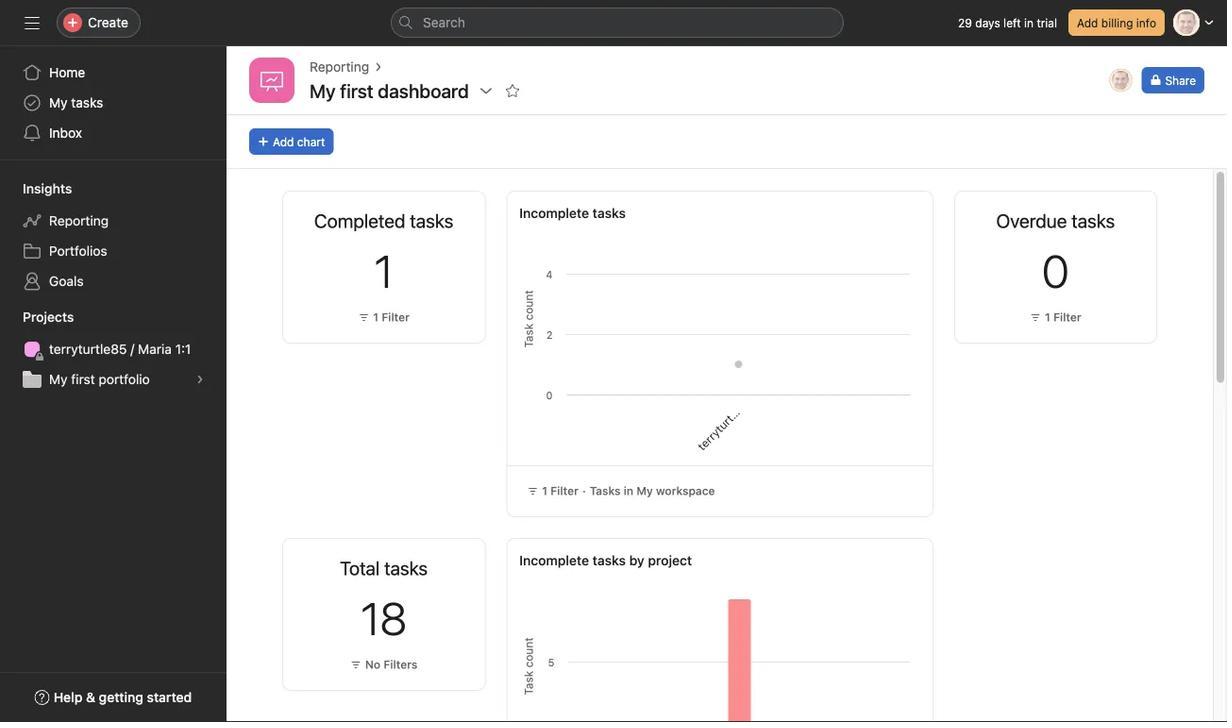 Task type: locate. For each thing, give the bounding box(es) containing it.
add billing info button
[[1069, 9, 1165, 36]]

0 horizontal spatial reporting link
[[11, 206, 215, 236]]

my inside 'link'
[[49, 372, 68, 387]]

add chart
[[273, 135, 325, 148]]

1 filter button down 1 button
[[353, 308, 415, 327]]

projects button
[[0, 308, 74, 327]]

1 horizontal spatial add
[[1077, 16, 1099, 29]]

portfolios
[[49, 243, 107, 259]]

1
[[374, 244, 394, 297], [373, 311, 379, 324], [1045, 311, 1051, 324], [542, 484, 548, 498]]

0
[[1042, 244, 1070, 297]]

my up inbox
[[49, 95, 68, 110]]

view chart image
[[398, 211, 413, 226], [1070, 211, 1085, 226], [398, 558, 413, 573]]

0 horizontal spatial add
[[273, 135, 294, 148]]

tasks
[[71, 95, 103, 110], [593, 553, 626, 568]]

1 horizontal spatial terryturtle85 / maria 1:1
[[695, 356, 793, 453]]

0 horizontal spatial 1 filter button
[[353, 308, 415, 327]]

terryturtle85 / maria 1:1
[[49, 341, 191, 357], [695, 356, 793, 453]]

1 filter down 1 button
[[373, 311, 410, 324]]

filter left tasks
[[551, 484, 579, 498]]

tasks inside global "element"
[[71, 95, 103, 110]]

0 vertical spatial reporting link
[[310, 57, 369, 77]]

my
[[310, 79, 336, 102], [49, 95, 68, 110], [49, 372, 68, 387], [637, 484, 653, 498]]

in right tasks
[[624, 484, 634, 498]]

1 horizontal spatial /
[[746, 391, 757, 403]]

0 vertical spatial tasks
[[71, 95, 103, 110]]

1 vertical spatial /
[[746, 391, 757, 403]]

home
[[49, 65, 85, 80]]

1 horizontal spatial 1:1
[[773, 356, 793, 375]]

0 horizontal spatial in
[[624, 484, 634, 498]]

1 filter
[[373, 311, 410, 324], [1045, 311, 1082, 324], [542, 484, 579, 498]]

1:1
[[175, 341, 191, 357], [773, 356, 793, 375]]

0 horizontal spatial 1:1
[[175, 341, 191, 357]]

my first portfolio link
[[11, 365, 215, 395]]

0 horizontal spatial terryturtle85
[[49, 341, 127, 357]]

1 vertical spatial add
[[273, 135, 294, 148]]

1 down completed tasks
[[374, 244, 394, 297]]

tasks for incomplete
[[593, 553, 626, 568]]

0 horizontal spatial tasks
[[71, 95, 103, 110]]

reporting up my first dashboard on the top
[[310, 59, 369, 75]]

my for my first portfolio
[[49, 372, 68, 387]]

completed tasks
[[314, 210, 454, 232]]

my right the report image
[[310, 79, 336, 102]]

2 horizontal spatial filter
[[1054, 311, 1082, 324]]

reporting link up my first dashboard on the top
[[310, 57, 369, 77]]

29
[[959, 16, 973, 29]]

filter
[[382, 311, 410, 324], [1054, 311, 1082, 324], [551, 484, 579, 498]]

0 vertical spatial reporting
[[310, 59, 369, 75]]

1 filter left tasks
[[542, 484, 579, 498]]

1 vertical spatial tasks
[[593, 553, 626, 568]]

1 horizontal spatial 1 filter button
[[1026, 308, 1087, 327]]

/
[[131, 341, 134, 357], [746, 391, 757, 403]]

2 edit chart image from the top
[[424, 558, 439, 573]]

0 horizontal spatial /
[[131, 341, 134, 357]]

1 button
[[374, 244, 394, 297]]

started
[[147, 690, 192, 705]]

search list box
[[391, 8, 844, 38]]

1 filter button for 0
[[1026, 308, 1087, 327]]

edit chart image for 18
[[424, 558, 439, 573]]

my inside global "element"
[[49, 95, 68, 110]]

edit chart image
[[1096, 211, 1111, 226]]

1 filter down 0
[[1045, 311, 1082, 324]]

reporting up portfolios
[[49, 213, 109, 229]]

chart
[[297, 135, 325, 148]]

first
[[71, 372, 95, 387]]

incomplete
[[520, 553, 589, 568]]

add
[[1077, 16, 1099, 29], [273, 135, 294, 148]]

home link
[[11, 58, 215, 88]]

in
[[1025, 16, 1034, 29], [624, 484, 634, 498]]

add inside button
[[1077, 16, 1099, 29]]

1 horizontal spatial terryturtle85
[[695, 396, 753, 453]]

my first dashboard
[[310, 79, 469, 102]]

0 vertical spatial in
[[1025, 16, 1034, 29]]

0 vertical spatial /
[[131, 341, 134, 357]]

view chart image left more actions image
[[398, 211, 413, 226]]

add chart button
[[249, 128, 334, 155]]

maria
[[138, 341, 172, 357], [750, 368, 781, 398]]

global element
[[0, 46, 227, 160]]

1 vertical spatial terryturtle85
[[695, 396, 753, 453]]

reporting link
[[310, 57, 369, 77], [11, 206, 215, 236]]

add left "chart"
[[273, 135, 294, 148]]

terryturtle85
[[49, 341, 127, 357], [695, 396, 753, 453]]

search button
[[391, 8, 844, 38]]

0 horizontal spatial filter
[[382, 311, 410, 324]]

0 button
[[1042, 244, 1070, 297]]

my left "first"
[[49, 372, 68, 387]]

portfolio
[[99, 372, 150, 387]]

add inside button
[[273, 135, 294, 148]]

0 vertical spatial edit chart image
[[424, 211, 439, 226]]

goals
[[49, 273, 84, 289]]

filters
[[384, 658, 418, 671]]

1 filter button down 0
[[1026, 308, 1087, 327]]

search
[[423, 15, 466, 30]]

my for my tasks
[[49, 95, 68, 110]]

inbox
[[49, 125, 82, 141]]

29 days left in trial
[[959, 16, 1058, 29]]

1 vertical spatial edit chart image
[[424, 558, 439, 573]]

add left billing
[[1077, 16, 1099, 29]]

tasks left by project at the bottom right of the page
[[593, 553, 626, 568]]

1:1 inside projects element
[[175, 341, 191, 357]]

reporting inside insights element
[[49, 213, 109, 229]]

0 horizontal spatial reporting
[[49, 213, 109, 229]]

1 filter for 1
[[373, 311, 410, 324]]

no
[[365, 658, 381, 671]]

0 horizontal spatial 1 filter
[[373, 311, 410, 324]]

1 horizontal spatial maria
[[750, 368, 781, 398]]

0 vertical spatial maria
[[138, 341, 172, 357]]

portfolios link
[[11, 236, 215, 266]]

show options image
[[479, 83, 494, 98]]

reporting link inside insights element
[[11, 206, 215, 236]]

trial
[[1037, 16, 1058, 29]]

0 horizontal spatial maria
[[138, 341, 172, 357]]

overdue tasks
[[997, 210, 1116, 232]]

2 horizontal spatial 1 filter
[[1045, 311, 1082, 324]]

in right left
[[1025, 16, 1034, 29]]

view chart image up 18
[[398, 558, 413, 573]]

terryturtle85 up "first"
[[49, 341, 127, 357]]

1 left tasks
[[542, 484, 548, 498]]

reporting
[[310, 59, 369, 75], [49, 213, 109, 229]]

1 edit chart image from the top
[[424, 211, 439, 226]]

filter down 1 button
[[382, 311, 410, 324]]

terryturtle85 up workspace
[[695, 396, 753, 453]]

billing
[[1102, 16, 1134, 29]]

1 horizontal spatial reporting link
[[310, 57, 369, 77]]

2 1 filter button from the left
[[1026, 308, 1087, 327]]

no filters button
[[346, 655, 422, 674]]

1 horizontal spatial reporting
[[310, 59, 369, 75]]

1 1 filter button from the left
[[353, 308, 415, 327]]

1 vertical spatial reporting link
[[11, 206, 215, 236]]

edit chart image
[[424, 211, 439, 226], [424, 558, 439, 573]]

0 vertical spatial add
[[1077, 16, 1099, 29]]

1 vertical spatial reporting
[[49, 213, 109, 229]]

view chart image left edit chart image
[[1070, 211, 1085, 226]]

tasks down the home
[[71, 95, 103, 110]]

create
[[88, 15, 128, 30]]

/ inside projects element
[[131, 341, 134, 357]]

1 horizontal spatial tasks
[[593, 553, 626, 568]]

hide sidebar image
[[25, 15, 40, 30]]

my right tasks
[[637, 484, 653, 498]]

reporting link up portfolios
[[11, 206, 215, 236]]

filter down 0
[[1054, 311, 1082, 324]]

add to starred image
[[505, 83, 520, 98]]

terryturtle85 / maria 1:1 link
[[11, 334, 215, 365]]

add for add billing info
[[1077, 16, 1099, 29]]

0 horizontal spatial terryturtle85 / maria 1:1
[[49, 341, 191, 357]]

1 filter button
[[353, 308, 415, 327], [1026, 308, 1087, 327]]

0 vertical spatial terryturtle85
[[49, 341, 127, 357]]

create button
[[57, 8, 141, 38]]



Task type: describe. For each thing, give the bounding box(es) containing it.
left
[[1004, 16, 1021, 29]]

maria inside projects element
[[138, 341, 172, 357]]

share button
[[1142, 67, 1205, 93]]

total tasks
[[340, 557, 428, 579]]

1 horizontal spatial in
[[1025, 16, 1034, 29]]

my first portfolio
[[49, 372, 150, 387]]

getting
[[99, 690, 144, 705]]

&
[[86, 690, 95, 705]]

workspace
[[656, 484, 715, 498]]

goals link
[[11, 266, 215, 297]]

18
[[361, 592, 407, 645]]

info
[[1137, 16, 1157, 29]]

incomplete tasks
[[520, 205, 626, 221]]

my tasks
[[49, 95, 103, 110]]

terryturtle85 / maria 1:1 inside terryturtle85 / maria 1:1 link
[[49, 341, 191, 357]]

days
[[976, 16, 1001, 29]]

1 filter for 0
[[1045, 311, 1082, 324]]

filter for 1
[[382, 311, 410, 324]]

view chart image for 18
[[398, 558, 413, 573]]

1 down 1 button
[[373, 311, 379, 324]]

view chart image for 0
[[1070, 211, 1085, 226]]

my tasks link
[[11, 88, 215, 118]]

help
[[54, 690, 83, 705]]

insights element
[[0, 172, 227, 300]]

/ inside "terryturtle85 / maria 1:1"
[[746, 391, 757, 403]]

see details, my first portfolio image
[[195, 374, 206, 385]]

tt
[[1114, 74, 1129, 87]]

filter for 0
[[1054, 311, 1082, 324]]

terryturtle85 inside projects element
[[49, 341, 127, 357]]

my for my first dashboard
[[310, 79, 336, 102]]

1 vertical spatial in
[[624, 484, 634, 498]]

tasks
[[590, 484, 621, 498]]

no filters
[[365, 658, 418, 671]]

help & getting started button
[[22, 681, 204, 715]]

add for add chart
[[273, 135, 294, 148]]

edit chart image for 1
[[424, 211, 439, 226]]

incomplete tasks by project
[[520, 553, 692, 568]]

by project
[[630, 553, 692, 568]]

more actions image
[[451, 211, 466, 226]]

tasks for my
[[71, 95, 103, 110]]

18 button
[[361, 592, 407, 645]]

add billing info
[[1077, 16, 1157, 29]]

tasks in my workspace
[[590, 484, 715, 498]]

first dashboard
[[340, 79, 469, 102]]

1 down 0
[[1045, 311, 1051, 324]]

projects element
[[0, 300, 227, 399]]

insights
[[23, 181, 72, 196]]

view chart image for 1
[[398, 211, 413, 226]]

projects
[[23, 309, 74, 325]]

tt button
[[1108, 67, 1135, 93]]

1 filter button for 1
[[353, 308, 415, 327]]

help & getting started
[[54, 690, 192, 705]]

inbox link
[[11, 118, 215, 148]]

1 vertical spatial maria
[[750, 368, 781, 398]]

1 horizontal spatial 1 filter
[[542, 484, 579, 498]]

share
[[1166, 74, 1196, 87]]

1 horizontal spatial filter
[[551, 484, 579, 498]]

report image
[[261, 69, 283, 92]]

insights button
[[0, 179, 72, 198]]



Task type: vqa. For each thing, say whether or not it's contained in the screenshot.
tt button
yes



